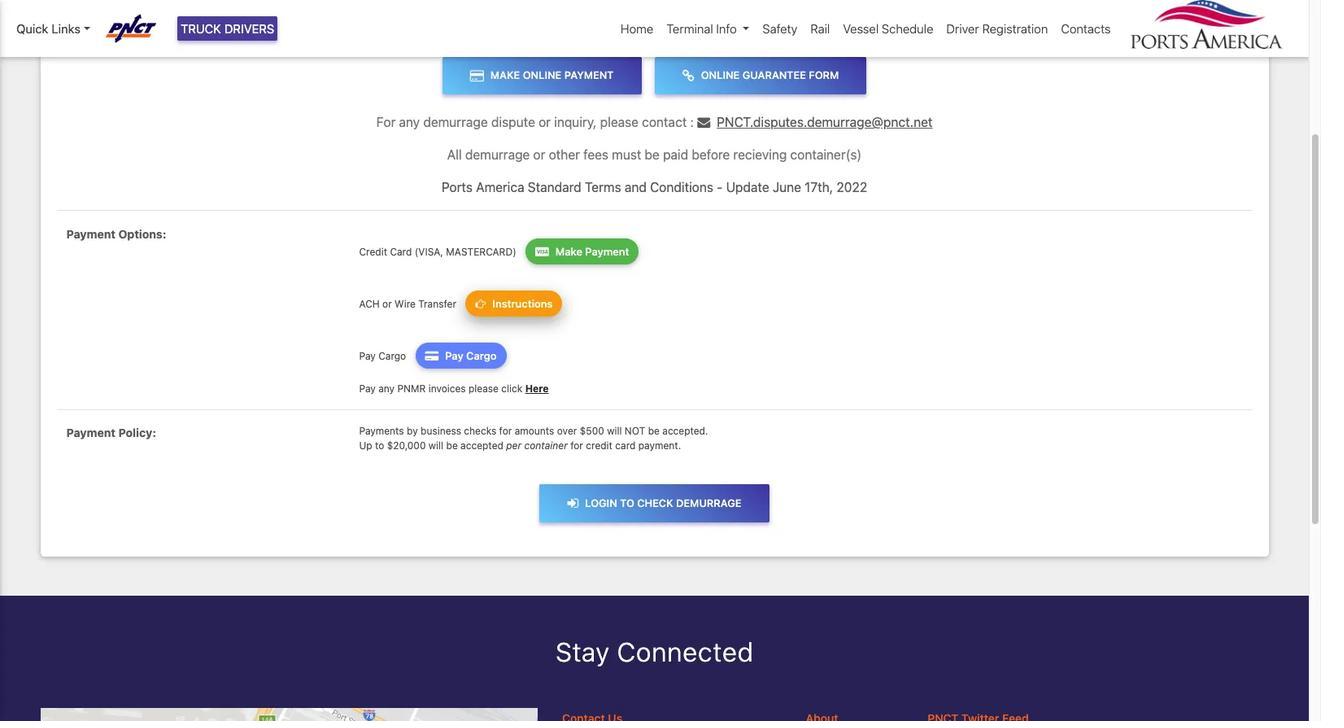 Task type: describe. For each thing, give the bounding box(es) containing it.
payment methods
[[105, 9, 212, 23]]

info
[[717, 21, 737, 36]]

container(s)
[[791, 147, 862, 162]]

before
[[692, 147, 730, 162]]

payment for payment options:
[[66, 227, 116, 241]]

2 online from the left
[[701, 69, 740, 82]]

check
[[638, 497, 674, 509]]

connected
[[617, 636, 754, 667]]

instructions link
[[466, 290, 563, 316]]

up
[[359, 440, 373, 452]]

america
[[476, 180, 525, 195]]

0 vertical spatial for
[[499, 425, 512, 437]]

credit
[[586, 440, 613, 452]]

payment options:
[[66, 227, 166, 241]]

here link
[[526, 382, 549, 394]]

safety link
[[757, 13, 804, 44]]

cc visa image
[[536, 246, 556, 257]]

hand o right image
[[476, 298, 493, 309]]

link image
[[683, 69, 701, 82]]

pnct.disputes.demurrage@pnct.net link
[[698, 115, 933, 129]]

standard
[[528, 180, 582, 195]]

other
[[549, 147, 580, 162]]

make for make online payment
[[491, 69, 520, 82]]

1 vertical spatial demurrage
[[465, 147, 530, 162]]

ach or wire transfer
[[359, 298, 459, 310]]

ports
[[442, 180, 473, 195]]

stay
[[556, 636, 610, 667]]

quick
[[16, 21, 48, 36]]

rail
[[811, 21, 831, 36]]

inquiry,
[[554, 115, 597, 129]]

amounts
[[515, 425, 555, 437]]

methods
[[160, 9, 212, 23]]

payment for payment methods
[[105, 9, 157, 23]]

vessel
[[844, 21, 879, 36]]

driver registration
[[947, 21, 1049, 36]]

accepted.
[[663, 425, 709, 437]]

fees
[[584, 147, 609, 162]]

by
[[407, 425, 418, 437]]

0 vertical spatial or
[[539, 115, 551, 129]]

accepted
[[461, 440, 504, 452]]

registration
[[983, 21, 1049, 36]]

0 horizontal spatial cargo
[[379, 350, 406, 362]]

payment right cc visa image
[[586, 245, 630, 258]]

payments
[[359, 425, 404, 437]]

0 horizontal spatial home link
[[53, 9, 88, 23]]

conditions
[[650, 180, 714, 195]]

invoices
[[429, 382, 466, 394]]

1 horizontal spatial home link
[[615, 13, 660, 44]]

instructions
[[493, 297, 553, 310]]

1 horizontal spatial pay cargo
[[445, 349, 497, 362]]

demurrage
[[677, 497, 742, 509]]

0 horizontal spatial please
[[469, 382, 499, 394]]

make payment link
[[526, 238, 639, 264]]

1 horizontal spatial home
[[621, 21, 654, 36]]

recieving
[[734, 147, 787, 162]]

any for pnmr
[[379, 382, 395, 394]]

not
[[625, 425, 646, 437]]

2 vertical spatial be
[[446, 440, 458, 452]]

container
[[525, 440, 568, 452]]

contact
[[642, 115, 687, 129]]

all demurrage or other fees must be paid before recieving container(s)
[[447, 147, 862, 162]]

0 horizontal spatial pay cargo
[[359, 350, 409, 362]]

rail link
[[804, 13, 837, 44]]

policy:
[[118, 426, 156, 440]]

make payment
[[556, 245, 630, 258]]

must
[[612, 147, 642, 162]]

1 vertical spatial or
[[534, 147, 546, 162]]

stay connected
[[556, 636, 754, 667]]

per
[[507, 440, 522, 452]]

to inside payments by business checks for amounts over $500 will not be accepted. up to $20,000 will be accepted per container for credit card payment.
[[375, 440, 385, 452]]

pay up pay any pnmr invoices please click here
[[445, 349, 464, 362]]

2022
[[837, 180, 868, 195]]

and
[[625, 180, 647, 195]]

pay left 'pnmr'
[[359, 382, 376, 394]]

drivers
[[225, 21, 275, 36]]

credit card alt image
[[425, 350, 445, 361]]

contacts link
[[1055, 13, 1118, 44]]

click
[[502, 382, 523, 394]]

$500
[[580, 425, 605, 437]]

terminal
[[667, 21, 714, 36]]

1 vertical spatial to
[[620, 497, 635, 509]]

paid
[[663, 147, 689, 162]]

credit
[[359, 245, 388, 258]]

envelope image
[[698, 116, 711, 129]]

0 vertical spatial be
[[645, 147, 660, 162]]

checks
[[464, 425, 497, 437]]

17th,
[[805, 180, 834, 195]]

terminal info link
[[660, 13, 757, 44]]

pay down ach
[[359, 350, 376, 362]]

-
[[717, 180, 723, 195]]



Task type: locate. For each thing, give the bounding box(es) containing it.
0 horizontal spatial online
[[523, 69, 562, 82]]

1 horizontal spatial will
[[607, 425, 622, 437]]

be up payment.
[[648, 425, 660, 437]]

or left inquiry,
[[539, 115, 551, 129]]

contacts
[[1062, 21, 1112, 36]]

$20,000
[[387, 440, 426, 452]]

login to check demurrage link
[[540, 484, 770, 522]]

safety
[[763, 21, 798, 36]]

will down the business
[[429, 440, 444, 452]]

mastercard)
[[446, 245, 517, 258]]

pay cargo up pay any pnmr invoices please click here
[[445, 349, 497, 362]]

1 horizontal spatial make
[[556, 245, 583, 258]]

demurrage
[[424, 115, 488, 129], [465, 147, 530, 162]]

driver
[[947, 21, 980, 36]]

cargo up pay any pnmr invoices please click here
[[467, 349, 497, 362]]

be
[[645, 147, 660, 162], [648, 425, 660, 437], [446, 440, 458, 452]]

make up dispute
[[491, 69, 520, 82]]

online guarantee form
[[701, 69, 839, 82]]

1 horizontal spatial please
[[600, 115, 639, 129]]

demurrage up america
[[465, 147, 530, 162]]

1 vertical spatial will
[[429, 440, 444, 452]]

home left terminal at the right of the page
[[621, 21, 654, 36]]

pay cargo link
[[416, 342, 507, 368]]

truck drivers link
[[177, 16, 278, 41]]

please left click
[[469, 382, 499, 394]]

transfer
[[419, 298, 457, 310]]

0 vertical spatial please
[[600, 115, 639, 129]]

credit card image
[[470, 69, 491, 82]]

login to check demurrage
[[585, 497, 742, 509]]

quick links
[[16, 21, 80, 36]]

pay cargo
[[445, 349, 497, 362], [359, 350, 409, 362]]

payment policy:
[[66, 426, 156, 440]]

0 horizontal spatial to
[[375, 440, 385, 452]]

1 vertical spatial please
[[469, 382, 499, 394]]

driver registration link
[[941, 13, 1055, 44]]

2 vertical spatial or
[[383, 298, 392, 310]]

quick links link
[[16, 19, 90, 38]]

make online payment link
[[442, 57, 642, 94]]

over
[[557, 425, 577, 437]]

ports america standard terms and conditions - update june 17th, 2022
[[442, 180, 868, 195]]

1 vertical spatial be
[[648, 425, 660, 437]]

0 vertical spatial demurrage
[[424, 115, 488, 129]]

payment.
[[639, 440, 682, 452]]

online
[[523, 69, 562, 82], [701, 69, 740, 82]]

0 horizontal spatial will
[[429, 440, 444, 452]]

make for make payment
[[556, 245, 583, 258]]

1 vertical spatial any
[[379, 382, 395, 394]]

1 horizontal spatial any
[[399, 115, 420, 129]]

pay cargo up 'pnmr'
[[359, 350, 409, 362]]

1 online from the left
[[523, 69, 562, 82]]

0 vertical spatial will
[[607, 425, 622, 437]]

1 vertical spatial make
[[556, 245, 583, 258]]

1 horizontal spatial cargo
[[467, 349, 497, 362]]

make online payment
[[491, 69, 614, 82]]

1 horizontal spatial for
[[571, 440, 584, 452]]

vessel schedule link
[[837, 13, 941, 44]]

to right up
[[375, 440, 385, 452]]

1 horizontal spatial to
[[620, 497, 635, 509]]

for any demurrage dispute or inquiry, please contact :
[[377, 115, 698, 129]]

please
[[600, 115, 639, 129], [469, 382, 499, 394]]

terminal info
[[667, 21, 737, 36]]

to
[[375, 440, 385, 452], [620, 497, 635, 509]]

any right the for at left top
[[399, 115, 420, 129]]

1 horizontal spatial online
[[701, 69, 740, 82]]

0 vertical spatial to
[[375, 440, 385, 452]]

for up per
[[499, 425, 512, 437]]

online down info
[[701, 69, 740, 82]]

payment up inquiry,
[[565, 69, 614, 82]]

here
[[526, 382, 549, 394]]

sign in image
[[568, 497, 585, 510]]

truck drivers
[[181, 21, 275, 36]]

dispute
[[492, 115, 535, 129]]

business
[[421, 425, 461, 437]]

make
[[491, 69, 520, 82], [556, 245, 583, 258]]

payment left methods
[[105, 9, 157, 23]]

0 horizontal spatial for
[[499, 425, 512, 437]]

card
[[616, 440, 636, 452]]

ports america standard terms and conditions - update june 17th, 2022 link
[[442, 180, 868, 195]]

to right the login
[[620, 497, 635, 509]]

will up the card
[[607, 425, 622, 437]]

all
[[447, 147, 462, 162]]

any left 'pnmr'
[[379, 382, 395, 394]]

0 vertical spatial make
[[491, 69, 520, 82]]

online guarantee form link
[[655, 57, 867, 94]]

0 horizontal spatial any
[[379, 382, 395, 394]]

card
[[390, 245, 412, 258]]

payment left policy:
[[66, 426, 116, 440]]

(visa,
[[415, 245, 444, 258]]

payments by business checks for amounts over $500 will not be accepted. up to $20,000 will be accepted per container for credit card payment.
[[359, 425, 709, 452]]

payment for payment policy:
[[66, 426, 116, 440]]

payment
[[105, 9, 157, 23], [565, 69, 614, 82], [66, 227, 116, 241], [586, 245, 630, 258], [66, 426, 116, 440]]

june
[[773, 180, 802, 195]]

home
[[53, 9, 88, 23], [621, 21, 654, 36]]

login
[[585, 497, 618, 509]]

for down over
[[571, 440, 584, 452]]

options:
[[118, 227, 166, 241]]

be down the business
[[446, 440, 458, 452]]

home right quick
[[53, 9, 88, 23]]

:
[[691, 115, 694, 129]]

0 horizontal spatial home
[[53, 9, 88, 23]]

0 horizontal spatial make
[[491, 69, 520, 82]]

home link right quick
[[53, 9, 88, 23]]

or right ach
[[383, 298, 392, 310]]

0 vertical spatial any
[[399, 115, 420, 129]]

pay any pnmr invoices please click here
[[359, 382, 549, 394]]

links
[[52, 21, 80, 36]]

pnmr
[[398, 382, 426, 394]]

home link
[[53, 9, 88, 23], [615, 13, 660, 44]]

truck
[[181, 21, 221, 36]]

demurrage up 'all'
[[424, 115, 488, 129]]

or left other
[[534, 147, 546, 162]]

please up must
[[600, 115, 639, 129]]

guarantee
[[743, 69, 807, 82]]

vessel schedule
[[844, 21, 934, 36]]

payment left options:
[[66, 227, 116, 241]]

be left paid
[[645, 147, 660, 162]]

home link left terminal at the right of the page
[[615, 13, 660, 44]]

for
[[377, 115, 396, 129]]

cargo up 'pnmr'
[[379, 350, 406, 362]]

pnct.disputes.demurrage@pnct.net
[[717, 115, 933, 129]]

1 vertical spatial for
[[571, 440, 584, 452]]

form
[[809, 69, 839, 82]]

any
[[399, 115, 420, 129], [379, 382, 395, 394]]

for
[[499, 425, 512, 437], [571, 440, 584, 452]]

wire
[[395, 298, 416, 310]]

any for demurrage
[[399, 115, 420, 129]]

online up for any demurrage dispute or inquiry, please contact :
[[523, 69, 562, 82]]

credit card (visa, mastercard)
[[359, 245, 519, 258]]

ach
[[359, 298, 380, 310]]

make down standard
[[556, 245, 583, 258]]



Task type: vqa. For each thing, say whether or not it's contained in the screenshot.
more at the bottom of the page
no



